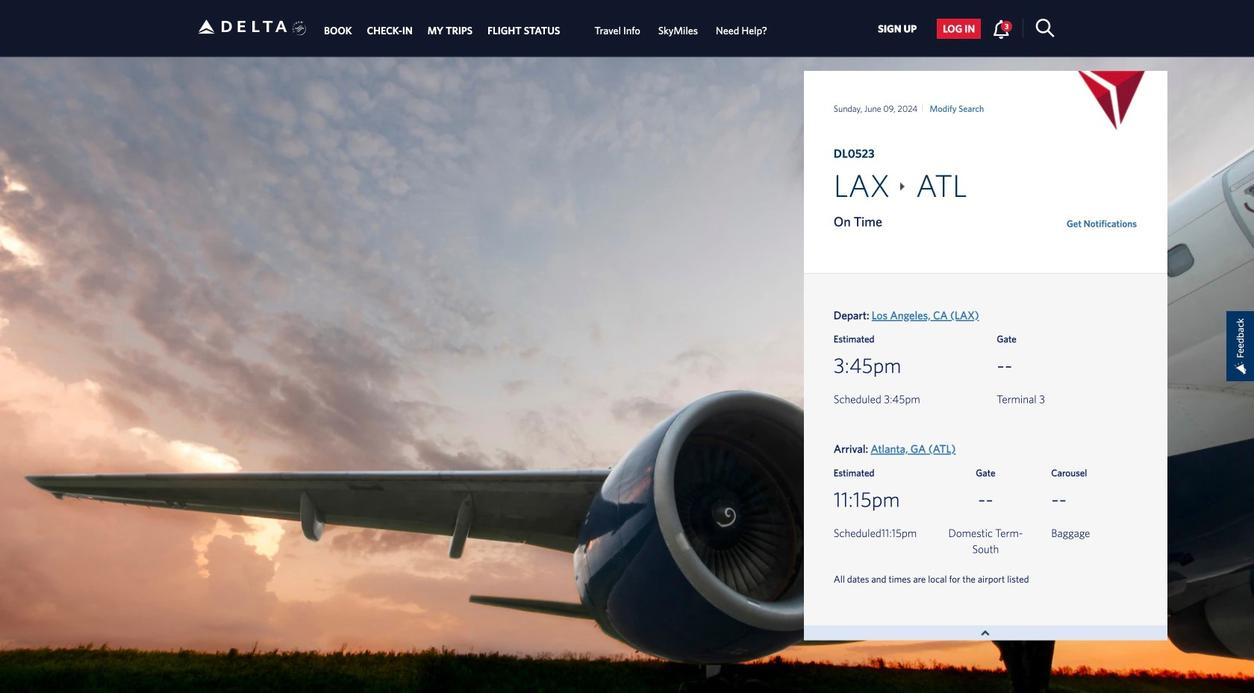 Task type: describe. For each thing, give the bounding box(es) containing it.
heroimgurl image
[[0, 57, 1255, 694]]



Task type: vqa. For each thing, say whether or not it's contained in the screenshot.
Skyteam image
yes



Task type: locate. For each thing, give the bounding box(es) containing it.
skyteam image
[[292, 5, 307, 52]]

delta air lines image
[[198, 3, 288, 50]]

tab list
[[317, 1, 777, 55]]



